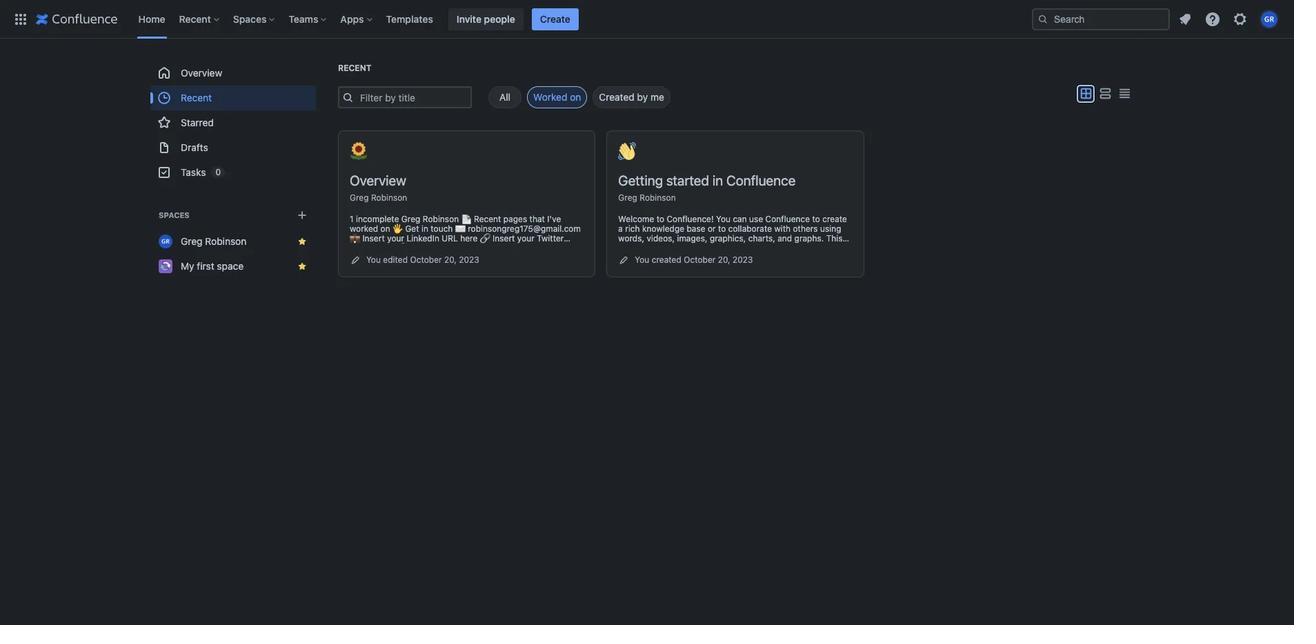 Task type: vqa. For each thing, say whether or not it's contained in the screenshot.
ascending sorting icon page
no



Task type: locate. For each thing, give the bounding box(es) containing it.
october
[[410, 255, 442, 265], [684, 255, 716, 265]]

robinson up space in the top left of the page
[[205, 235, 247, 247]]

tab list containing all
[[472, 86, 671, 108]]

2 october from the left
[[684, 255, 716, 265]]

create
[[540, 13, 571, 24]]

unstar this space image for my first space
[[297, 261, 308, 272]]

confluence image
[[36, 11, 118, 27], [36, 11, 118, 27]]

2 vertical spatial recent
[[181, 92, 212, 103]]

overview inside overview greg robinson
[[350, 172, 406, 188]]

greg robinson link for greg
[[350, 192, 407, 203]]

20,
[[444, 255, 457, 265], [718, 255, 730, 265]]

unstar this space image
[[297, 236, 308, 247], [297, 261, 308, 272]]

0 vertical spatial spaces
[[233, 13, 267, 24]]

robinson inside overview greg robinson
[[371, 192, 407, 203]]

:wave: image
[[618, 142, 636, 160]]

you
[[366, 255, 381, 265], [635, 255, 649, 265]]

1 october from the left
[[410, 255, 442, 265]]

1 2023 from the left
[[459, 255, 479, 265]]

2 2023 from the left
[[733, 255, 753, 265]]

greg inside getting started in confluence greg robinson
[[618, 192, 637, 203]]

apps button
[[336, 8, 378, 30]]

recent right home at the left of page
[[179, 13, 211, 24]]

robinson up edited
[[371, 192, 407, 203]]

1 20, from the left
[[444, 255, 457, 265]]

search image
[[1038, 13, 1049, 24]]

greg
[[350, 192, 369, 203], [618, 192, 637, 203], [181, 235, 203, 247]]

0 vertical spatial recent
[[179, 13, 211, 24]]

1 horizontal spatial 2023
[[733, 255, 753, 265]]

all
[[499, 91, 511, 103]]

1 vertical spatial overview
[[350, 172, 406, 188]]

recent up starred on the left
[[181, 92, 212, 103]]

drafts link
[[150, 135, 316, 160]]

unstar this space image inside greg robinson link
[[297, 236, 308, 247]]

:sunflower: image
[[350, 142, 368, 160], [350, 142, 368, 160]]

my first space
[[181, 260, 244, 272]]

0 vertical spatial unstar this space image
[[297, 236, 308, 247]]

1 unstar this space image from the top
[[297, 236, 308, 247]]

space
[[217, 260, 244, 272]]

2 horizontal spatial robinson
[[640, 192, 676, 203]]

1 horizontal spatial robinson
[[371, 192, 407, 203]]

teams
[[289, 13, 318, 24]]

greg robinson link
[[350, 192, 407, 203], [618, 192, 676, 203], [150, 229, 316, 254]]

people
[[484, 13, 515, 24]]

all button
[[488, 86, 522, 108]]

greg robinson link up space in the top left of the page
[[150, 229, 316, 254]]

robinson down getting
[[640, 192, 676, 203]]

2 unstar this space image from the top
[[297, 261, 308, 272]]

october right edited
[[410, 255, 442, 265]]

:wave: image
[[618, 142, 636, 160]]

invite people button
[[448, 8, 523, 30]]

created by me button
[[593, 86, 671, 108]]

overview for overview
[[181, 67, 222, 79]]

recent
[[179, 13, 211, 24], [338, 63, 372, 73], [181, 92, 212, 103]]

20, for in
[[718, 255, 730, 265]]

my first space link
[[150, 254, 316, 279]]

in
[[713, 172, 723, 188]]

you left edited
[[366, 255, 381, 265]]

recent inside recent dropdown button
[[179, 13, 211, 24]]

you left created
[[635, 255, 649, 265]]

1 horizontal spatial greg robinson link
[[350, 192, 407, 203]]

me
[[651, 91, 664, 103]]

0 horizontal spatial you
[[366, 255, 381, 265]]

1 horizontal spatial greg
[[350, 192, 369, 203]]

drafts
[[181, 141, 208, 153]]

2 horizontal spatial greg
[[618, 192, 637, 203]]

1 horizontal spatial overview
[[350, 172, 406, 188]]

1 horizontal spatial spaces
[[233, 13, 267, 24]]

1 horizontal spatial 20,
[[718, 255, 730, 265]]

create link
[[532, 8, 579, 30]]

unstar this space image for greg robinson
[[297, 236, 308, 247]]

1 you from the left
[[366, 255, 381, 265]]

group
[[150, 61, 316, 185]]

20, right edited
[[444, 255, 457, 265]]

on
[[570, 91, 581, 103]]

overview greg robinson
[[350, 172, 407, 203]]

1 vertical spatial unstar this space image
[[297, 261, 308, 272]]

2 horizontal spatial greg robinson link
[[618, 192, 676, 203]]

spaces right recent dropdown button
[[233, 13, 267, 24]]

2 20, from the left
[[718, 255, 730, 265]]

2023
[[459, 255, 479, 265], [733, 255, 753, 265]]

2 you from the left
[[635, 255, 649, 265]]

robinson inside getting started in confluence greg robinson
[[640, 192, 676, 203]]

0 horizontal spatial overview
[[181, 67, 222, 79]]

greg robinson link down getting
[[618, 192, 676, 203]]

0 horizontal spatial october
[[410, 255, 442, 265]]

starred link
[[150, 110, 316, 135]]

1 horizontal spatial october
[[684, 255, 716, 265]]

1 horizontal spatial you
[[635, 255, 649, 265]]

unstar this space image inside 'my first space' link
[[297, 261, 308, 272]]

0 horizontal spatial 20,
[[444, 255, 457, 265]]

october right created
[[684, 255, 716, 265]]

spaces
[[233, 13, 267, 24], [159, 210, 190, 219]]

overview
[[181, 67, 222, 79], [350, 172, 406, 188]]

0 horizontal spatial 2023
[[459, 255, 479, 265]]

robinson
[[371, 192, 407, 203], [640, 192, 676, 203], [205, 235, 247, 247]]

0 vertical spatial overview
[[181, 67, 222, 79]]

spaces down "tasks"
[[159, 210, 190, 219]]

1 vertical spatial recent
[[338, 63, 372, 73]]

20, right created
[[718, 255, 730, 265]]

1 vertical spatial spaces
[[159, 210, 190, 219]]

tab list
[[472, 86, 671, 108]]

recent down apps popup button
[[338, 63, 372, 73]]

templates
[[386, 13, 433, 24]]

greg inside overview greg robinson
[[350, 192, 369, 203]]

0 horizontal spatial robinson
[[205, 235, 247, 247]]

banner
[[0, 0, 1294, 39]]

greg robinson link up edited
[[350, 192, 407, 203]]

overview for overview greg robinson
[[350, 172, 406, 188]]



Task type: describe. For each thing, give the bounding box(es) containing it.
list image
[[1097, 85, 1114, 102]]

greg robinson link for started
[[618, 192, 676, 203]]

created
[[599, 91, 635, 103]]

0
[[216, 167, 221, 177]]

2023 for in
[[733, 255, 753, 265]]

apps
[[340, 13, 364, 24]]

group containing overview
[[150, 61, 316, 185]]

edited
[[383, 255, 408, 265]]

spaces inside popup button
[[233, 13, 267, 24]]

0 horizontal spatial greg robinson link
[[150, 229, 316, 254]]

by
[[637, 91, 648, 103]]

Filter by title field
[[356, 88, 471, 107]]

settings icon image
[[1232, 11, 1249, 27]]

appswitcher icon image
[[12, 11, 29, 27]]

october for robinson
[[410, 255, 442, 265]]

worked on
[[533, 91, 581, 103]]

create a space image
[[294, 207, 310, 224]]

tasks
[[181, 166, 206, 178]]

invite people
[[457, 13, 515, 24]]

getting
[[618, 172, 663, 188]]

first
[[197, 260, 214, 272]]

compact list image
[[1116, 85, 1133, 102]]

starred
[[181, 117, 214, 128]]

you edited october 20, 2023
[[366, 255, 479, 265]]

october for in
[[684, 255, 716, 265]]

worked on button
[[527, 86, 587, 108]]

created by me
[[599, 91, 664, 103]]

overview link
[[150, 61, 316, 86]]

created
[[652, 255, 682, 265]]

home
[[138, 13, 165, 24]]

recent button
[[175, 8, 225, 30]]

2023 for robinson
[[459, 255, 479, 265]]

global element
[[8, 0, 1029, 38]]

you for greg
[[366, 255, 381, 265]]

20, for robinson
[[444, 255, 457, 265]]

0 horizontal spatial greg
[[181, 235, 203, 247]]

home link
[[134, 8, 169, 30]]

confluence
[[726, 172, 796, 188]]

teams button
[[285, 8, 332, 30]]

spaces button
[[229, 8, 280, 30]]

my
[[181, 260, 194, 272]]

templates link
[[382, 8, 437, 30]]

notification icon image
[[1177, 11, 1194, 27]]

recent link
[[150, 86, 316, 110]]

Search field
[[1032, 8, 1170, 30]]

you for started
[[635, 255, 649, 265]]

invite
[[457, 13, 482, 24]]

started
[[666, 172, 709, 188]]

getting started in confluence greg robinson
[[618, 172, 796, 203]]

0 horizontal spatial spaces
[[159, 210, 190, 219]]

greg robinson
[[181, 235, 247, 247]]

worked
[[533, 91, 567, 103]]

you created october 20, 2023
[[635, 255, 753, 265]]

help icon image
[[1205, 11, 1221, 27]]

banner containing home
[[0, 0, 1294, 39]]

cards image
[[1078, 85, 1094, 102]]



